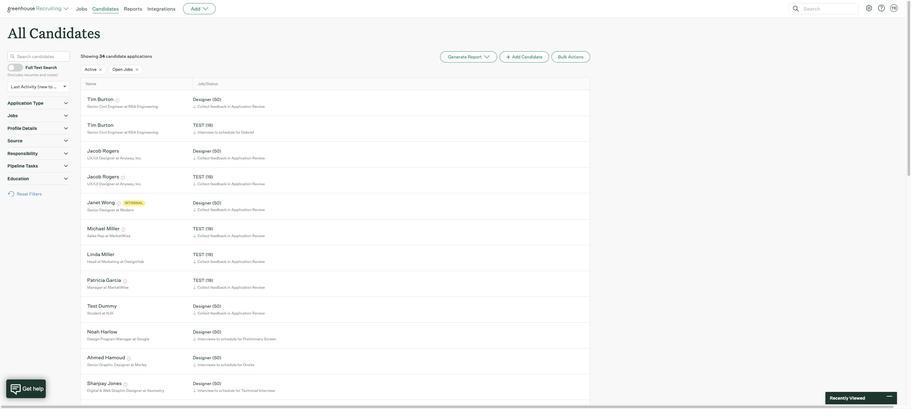 Task type: vqa. For each thing, say whether or not it's contained in the screenshot.
top UX/UI
yes



Task type: locate. For each thing, give the bounding box(es) containing it.
ux/ui
[[87, 156, 98, 161], [87, 182, 98, 186]]

designer (50) collect feedback in application review for student at n/a
[[193, 304, 265, 316]]

add
[[191, 6, 201, 12], [512, 54, 521, 60]]

for left "debrief"
[[236, 130, 240, 135]]

7 collect from the top
[[198, 285, 210, 290]]

0 vertical spatial jobs
[[76, 6, 87, 12]]

for left "onsite"
[[237, 363, 242, 368]]

(19) for michael miller
[[205, 226, 213, 232]]

engineer down tim burton has been in application review for more than 5 days image at the left of the page
[[108, 104, 123, 109]]

jones
[[108, 381, 122, 387]]

marketwise down michael miller has been in application review for more than 5 days image
[[109, 234, 130, 238]]

1 jacob from the top
[[87, 148, 101, 154]]

3 collect feedback in application review link from the top
[[192, 181, 266, 187]]

civil down tim burton
[[99, 104, 107, 109]]

manager down patricia
[[87, 285, 103, 290]]

0 vertical spatial tim burton link
[[87, 96, 114, 103]]

at left n/a
[[102, 311, 105, 316]]

jacob up 'jacob rogers'
[[87, 148, 101, 154]]

2 (50) from the top
[[212, 149, 221, 154]]

senior up jacob rogers ux/ui designer at anyway, inc. at the top left of the page
[[87, 130, 99, 135]]

to inside test (19) interview to schedule for debrief
[[215, 130, 218, 135]]

(19) inside test (19) interview to schedule for debrief
[[205, 123, 213, 128]]

tim down name
[[87, 96, 96, 103]]

1 vertical spatial tim burton link
[[87, 122, 114, 129]]

schedule left technical
[[219, 389, 235, 393]]

candidates right jobs link
[[92, 6, 119, 12]]

1 tim from the top
[[87, 96, 96, 103]]

tim inside tim burton senior civil engineer at rsa engineering
[[87, 122, 96, 128]]

jacob rogers link up 'jacob rogers'
[[87, 148, 119, 155]]

ux/ui designer at anyway, inc.
[[87, 182, 142, 186]]

0 vertical spatial interviews
[[198, 337, 216, 342]]

for
[[236, 130, 240, 135], [237, 337, 242, 342], [237, 363, 242, 368], [236, 389, 240, 393]]

tim burton link left tim burton has been in application review for more than 5 days image at the left of the page
[[87, 96, 114, 103]]

ux/ui up 'jacob rogers'
[[87, 156, 98, 161]]

1 senior from the top
[[87, 104, 99, 109]]

5 (50) from the top
[[212, 330, 221, 335]]

2 civil from the top
[[99, 130, 107, 135]]

2 collect from the top
[[198, 156, 210, 161]]

for inside designer (50) interviews to schedule for preliminary screen
[[237, 337, 242, 342]]

to
[[48, 84, 53, 89], [215, 130, 218, 135], [216, 337, 220, 342], [216, 363, 220, 368], [215, 389, 218, 393]]

0 vertical spatial burton
[[98, 96, 114, 103]]

1 vertical spatial anyway,
[[120, 182, 135, 186]]

rogers for jacob rogers ux/ui designer at anyway, inc.
[[102, 148, 119, 154]]

0 vertical spatial jacob rogers link
[[87, 148, 119, 155]]

0 vertical spatial engineer
[[108, 104, 123, 109]]

1 vertical spatial jacob
[[87, 174, 101, 180]]

schedule left "debrief"
[[219, 130, 235, 135]]

miller up marketing
[[101, 252, 114, 258]]

michael
[[87, 226, 105, 232]]

0 vertical spatial jacob
[[87, 148, 101, 154]]

janet wong has been in application review for more than 5 days image
[[116, 202, 122, 206]]

candidates
[[92, 6, 119, 12], [29, 24, 100, 42]]

ux/ui down 'jacob rogers'
[[87, 182, 98, 186]]

schedule inside designer (50) interviews to schedule for preliminary screen
[[221, 337, 237, 342]]

modern
[[120, 208, 134, 213]]

designer
[[193, 97, 211, 102], [193, 149, 211, 154], [99, 156, 115, 161], [99, 182, 115, 186], [193, 200, 211, 206], [99, 208, 115, 213], [193, 304, 211, 309], [193, 330, 211, 335], [193, 356, 211, 361], [114, 363, 130, 368], [193, 381, 211, 387], [126, 389, 142, 393]]

1 review from the top
[[252, 104, 265, 109]]

burton inside tim burton senior civil engineer at rsa engineering
[[98, 122, 114, 128]]

schedule for designer (50) interviews to schedule for onsite
[[221, 363, 237, 368]]

5 (19) from the top
[[205, 278, 213, 283]]

1 ux/ui from the top
[[87, 156, 98, 161]]

type
[[33, 100, 43, 106]]

miller inside linda miller head of marketing at designhub
[[101, 252, 114, 258]]

details
[[22, 126, 37, 131]]

0 vertical spatial candidates
[[92, 6, 119, 12]]

marketwise down garcia
[[108, 285, 129, 290]]

test (19) collect feedback in application review for jacob rogers
[[193, 174, 265, 186]]

0 vertical spatial anyway,
[[120, 156, 135, 161]]

janet wong
[[87, 200, 115, 206]]

full
[[26, 65, 33, 70]]

Search candidates field
[[7, 51, 70, 62]]

to inside designer (50) interviews to schedule for preliminary screen
[[216, 337, 220, 342]]

burton for tim burton senior civil engineer at rsa engineering
[[98, 122, 114, 128]]

head
[[87, 260, 97, 264]]

civil
[[99, 104, 107, 109], [99, 130, 107, 135]]

sales
[[87, 234, 97, 238]]

to inside "designer (50) interview to schedule for technical interview"
[[215, 389, 218, 393]]

1 vertical spatial tim
[[87, 122, 96, 128]]

1 rogers from the top
[[102, 148, 119, 154]]

1 (50) from the top
[[212, 97, 221, 102]]

interview inside test (19) interview to schedule for debrief
[[198, 130, 214, 135]]

1 vertical spatial rsa
[[128, 130, 136, 135]]

patricia
[[87, 278, 105, 284]]

schedule inside designer (50) interviews to schedule for onsite
[[221, 363, 237, 368]]

senior for ahmed
[[87, 363, 99, 368]]

digital
[[87, 389, 99, 393]]

technical
[[241, 389, 258, 393]]

1 inc. from the top
[[136, 156, 142, 161]]

old)
[[54, 84, 62, 89]]

tim burton has been in application review for more than 5 days image
[[115, 99, 120, 103]]

designer inside "designer (50) interview to schedule for technical interview"
[[193, 381, 211, 387]]

miller up sales rep at marketwise
[[106, 226, 119, 232]]

(50) for student at n/a
[[212, 304, 221, 309]]

engineering
[[137, 104, 158, 109], [137, 130, 158, 135]]

onsite
[[243, 363, 254, 368]]

activity
[[21, 84, 36, 89]]

interviews
[[198, 337, 216, 342], [198, 363, 216, 368]]

2 (19) from the top
[[205, 174, 213, 180]]

2 interviews from the top
[[198, 363, 216, 368]]

0 vertical spatial rogers
[[102, 148, 119, 154]]

5 collect feedback in application review link from the top
[[192, 233, 266, 239]]

reports
[[124, 6, 142, 12]]

5 review from the top
[[252, 234, 265, 238]]

n/a
[[106, 311, 113, 316]]

interview
[[198, 130, 214, 135], [198, 389, 214, 393], [259, 389, 275, 393]]

at left google
[[133, 337, 136, 342]]

test (19) interview to schedule for debrief
[[193, 123, 254, 135]]

morley
[[135, 363, 147, 368]]

0 horizontal spatial manager
[[87, 285, 103, 290]]

1 vertical spatial graphic
[[112, 389, 125, 393]]

2 engineering from the top
[[137, 130, 158, 135]]

jacob inside jacob rogers ux/ui designer at anyway, inc.
[[87, 148, 101, 154]]

designer (50) interviews to schedule for preliminary screen
[[193, 330, 276, 342]]

jacob
[[87, 148, 101, 154], [87, 174, 101, 180]]

at right marketing
[[120, 260, 124, 264]]

rogers inside jacob rogers ux/ui designer at anyway, inc.
[[102, 148, 119, 154]]

3 in from the top
[[227, 182, 231, 186]]

2 anyway, from the top
[[120, 182, 135, 186]]

3 senior from the top
[[87, 208, 99, 213]]

for left technical
[[236, 389, 240, 393]]

sharpay jones link
[[87, 381, 122, 388]]

at up jacob rogers ux/ui designer at anyway, inc. at the top left of the page
[[124, 130, 128, 135]]

jacob for jacob rogers ux/ui designer at anyway, inc.
[[87, 148, 101, 154]]

0 vertical spatial graphic
[[99, 363, 113, 368]]

senior down janet
[[87, 208, 99, 213]]

3 (50) from the top
[[212, 200, 221, 206]]

michael miller link
[[87, 226, 119, 233]]

(50) for senior civil engineer at rsa engineering
[[212, 97, 221, 102]]

senior down ahmed on the left bottom of page
[[87, 363, 99, 368]]

1 vertical spatial jacob rogers link
[[87, 174, 119, 181]]

0 vertical spatial rsa
[[128, 104, 136, 109]]

civil up jacob rogers ux/ui designer at anyway, inc. at the top left of the page
[[99, 130, 107, 135]]

anyway, down jacob rogers has been in application review for more than 5 days icon
[[120, 182, 135, 186]]

2 engineer from the top
[[108, 130, 123, 135]]

at up 'jacob rogers'
[[116, 156, 119, 161]]

jobs up profile
[[7, 113, 18, 118]]

at up tim burton senior civil engineer at rsa engineering
[[124, 104, 128, 109]]

reset
[[17, 192, 28, 197]]

open jobs
[[113, 67, 133, 72]]

at inside test dummy student at n/a
[[102, 311, 105, 316]]

4 collect from the top
[[198, 208, 210, 212]]

to inside designer (50) interviews to schedule for onsite
[[216, 363, 220, 368]]

7 (50) from the top
[[212, 381, 221, 387]]

1 vertical spatial ux/ui
[[87, 182, 98, 186]]

5 test from the top
[[193, 278, 205, 283]]

td button
[[889, 3, 899, 13]]

2 rsa from the top
[[128, 130, 136, 135]]

6 (50) from the top
[[212, 356, 221, 361]]

2 tim burton link from the top
[[87, 122, 114, 129]]

4 test from the top
[[193, 252, 205, 258]]

(new
[[37, 84, 47, 89]]

schedule up designer (50) interviews to schedule for onsite
[[221, 337, 237, 342]]

interview for designer
[[198, 389, 214, 393]]

2 designer (50) collect feedback in application review from the top
[[193, 149, 265, 161]]

1 horizontal spatial manager
[[116, 337, 132, 342]]

1 test (19) collect feedback in application review from the top
[[193, 174, 265, 186]]

program
[[100, 337, 115, 342]]

at down 'jacob rogers'
[[116, 182, 119, 186]]

1 horizontal spatial add
[[512, 54, 521, 60]]

burton inside tim burton link
[[98, 96, 114, 103]]

4 (50) from the top
[[212, 304, 221, 309]]

bulk actions
[[558, 54, 584, 60]]

1 burton from the top
[[98, 96, 114, 103]]

0 vertical spatial ux/ui
[[87, 156, 98, 161]]

candidates down jobs link
[[29, 24, 100, 42]]

interviews for designer (50) interviews to schedule for onsite
[[198, 363, 216, 368]]

in
[[227, 104, 231, 109], [227, 156, 231, 161], [227, 182, 231, 186], [227, 208, 231, 212], [227, 234, 231, 238], [227, 260, 231, 264], [227, 285, 231, 290], [227, 311, 231, 316]]

for inside test (19) interview to schedule for debrief
[[236, 130, 240, 135]]

google
[[137, 337, 149, 342]]

1 vertical spatial miller
[[101, 252, 114, 258]]

ahmed
[[87, 355, 104, 361]]

4 designer (50) collect feedback in application review from the top
[[193, 304, 265, 316]]

jacob rogers link up ux/ui designer at anyway, inc.
[[87, 174, 119, 181]]

for inside "designer (50) interview to schedule for technical interview"
[[236, 389, 240, 393]]

configure image
[[865, 4, 873, 12]]

test
[[193, 123, 205, 128], [193, 174, 205, 180], [193, 226, 205, 232], [193, 252, 205, 258], [193, 278, 205, 283]]

2 test from the top
[[193, 174, 205, 180]]

1 vertical spatial engineering
[[137, 130, 158, 135]]

schedule inside test (19) interview to schedule for debrief
[[219, 130, 235, 135]]

senior down tim burton
[[87, 104, 99, 109]]

1 anyway, from the top
[[120, 156, 135, 161]]

schedule inside "designer (50) interview to schedule for technical interview"
[[219, 389, 235, 393]]

Search text field
[[802, 4, 853, 13]]

designer inside jacob rogers ux/ui designer at anyway, inc.
[[99, 156, 115, 161]]

3 designer (50) collect feedback in application review from the top
[[193, 200, 265, 212]]

2 feedback from the top
[[211, 156, 227, 161]]

1 vertical spatial civil
[[99, 130, 107, 135]]

0 horizontal spatial add
[[191, 6, 201, 12]]

active
[[85, 67, 97, 72]]

to for designer (50) interviews to schedule for onsite
[[216, 363, 220, 368]]

1 test from the top
[[193, 123, 205, 128]]

civil inside tim burton senior civil engineer at rsa engineering
[[99, 130, 107, 135]]

(50) inside designer (50) interviews to schedule for onsite
[[212, 356, 221, 361]]

1 vertical spatial rogers
[[102, 174, 119, 180]]

at down ahmed hamoud has been in onsite for more than 21 days image
[[131, 363, 134, 368]]

interviews inside designer (50) interviews to schedule for onsite
[[198, 363, 216, 368]]

wong
[[101, 200, 115, 206]]

add button
[[183, 3, 216, 14]]

preliminary
[[243, 337, 263, 342]]

2 horizontal spatial jobs
[[124, 67, 133, 72]]

1 vertical spatial interviews
[[198, 363, 216, 368]]

0 vertical spatial marketwise
[[109, 234, 130, 238]]

graphic down jones
[[112, 389, 125, 393]]

for left preliminary
[[237, 337, 242, 342]]

anyway,
[[120, 156, 135, 161], [120, 182, 135, 186]]

graphic
[[99, 363, 113, 368], [112, 389, 125, 393]]

(50) inside "designer (50) interview to schedule for technical interview"
[[212, 381, 221, 387]]

2 senior from the top
[[87, 130, 99, 135]]

job/status
[[198, 82, 218, 86]]

marketwise
[[109, 234, 130, 238], [108, 285, 129, 290]]

at
[[124, 104, 128, 109], [124, 130, 128, 135], [116, 156, 119, 161], [116, 182, 119, 186], [116, 208, 119, 213], [105, 234, 109, 238], [120, 260, 124, 264], [103, 285, 107, 290], [102, 311, 105, 316], [133, 337, 136, 342], [131, 363, 134, 368], [143, 389, 146, 393]]

4 test (19) collect feedback in application review from the top
[[193, 278, 265, 290]]

6 collect feedback in application review link from the top
[[192, 259, 266, 265]]

2 vertical spatial jobs
[[7, 113, 18, 118]]

1 interviews from the top
[[198, 337, 216, 342]]

engineer up jacob rogers ux/ui designer at anyway, inc. at the top left of the page
[[108, 130, 123, 135]]

for for designer (50) interview to schedule for technical interview
[[236, 389, 240, 393]]

jacob rogers
[[87, 174, 119, 180]]

ux/ui inside jacob rogers ux/ui designer at anyway, inc.
[[87, 156, 98, 161]]

to for test (19) interview to schedule for debrief
[[215, 130, 218, 135]]

review
[[252, 104, 265, 109], [252, 156, 265, 161], [252, 182, 265, 186], [252, 208, 265, 212], [252, 234, 265, 238], [252, 260, 265, 264], [252, 285, 265, 290], [252, 311, 265, 316]]

jobs right open
[[124, 67, 133, 72]]

2 collect feedback in application review link from the top
[[192, 155, 266, 161]]

full text search (includes resumes and notes)
[[7, 65, 58, 77]]

(50) inside designer (50) interviews to schedule for preliminary screen
[[212, 330, 221, 335]]

1 vertical spatial inc.
[[136, 182, 142, 186]]

application type
[[7, 100, 43, 106]]

0 vertical spatial miller
[[106, 226, 119, 232]]

reset filters button
[[7, 188, 45, 200]]

1 vertical spatial manager
[[116, 337, 132, 342]]

2 rogers from the top
[[102, 174, 119, 180]]

test (19) collect feedback in application review
[[193, 174, 265, 186], [193, 226, 265, 238], [193, 252, 265, 264], [193, 278, 265, 290]]

integrations
[[147, 6, 176, 12]]

1 (19) from the top
[[205, 123, 213, 128]]

1 vertical spatial engineer
[[108, 130, 123, 135]]

inc.
[[136, 156, 142, 161], [136, 182, 142, 186]]

senior civil engineer at rsa engineering
[[87, 104, 158, 109]]

jacob up ux/ui designer at anyway, inc.
[[87, 174, 101, 180]]

0 vertical spatial add
[[191, 6, 201, 12]]

burton down senior civil engineer at rsa engineering
[[98, 122, 114, 128]]

5 feedback from the top
[[211, 234, 227, 238]]

test inside test (19) interview to schedule for debrief
[[193, 123, 205, 128]]

interviews inside designer (50) interviews to schedule for preliminary screen
[[198, 337, 216, 342]]

1 vertical spatial add
[[512, 54, 521, 60]]

schedule for designer (50) interview to schedule for technical interview
[[219, 389, 235, 393]]

jobs left 'candidates' link
[[76, 6, 87, 12]]

senior for tim
[[87, 104, 99, 109]]

rogers up ux/ui designer at anyway, inc.
[[102, 174, 119, 180]]

tim burton link down tim burton
[[87, 122, 114, 129]]

designer inside designer (50) interviews to schedule for preliminary screen
[[193, 330, 211, 335]]

for inside designer (50) interviews to schedule for onsite
[[237, 363, 242, 368]]

0 vertical spatial tim
[[87, 96, 96, 103]]

engineering inside tim burton senior civil engineer at rsa engineering
[[137, 130, 158, 135]]

patricia garcia has been in application review for more than 5 days image
[[122, 280, 128, 284]]

designhub
[[124, 260, 144, 264]]

1 vertical spatial burton
[[98, 122, 114, 128]]

designer (50) collect feedback in application review for ux/ui designer at anyway, inc.
[[193, 149, 265, 161]]

3 (19) from the top
[[205, 226, 213, 232]]

8 collect from the top
[[198, 311, 210, 316]]

6 review from the top
[[252, 260, 265, 264]]

rsa down senior civil engineer at rsa engineering
[[128, 130, 136, 135]]

graphic down 'ahmed hamoud' link at the bottom of page
[[99, 363, 113, 368]]

burton left tim burton has been in application review for more than 5 days image at the left of the page
[[98, 96, 114, 103]]

0 vertical spatial engineering
[[137, 104, 158, 109]]

2 test (19) collect feedback in application review from the top
[[193, 226, 265, 238]]

rsa inside tim burton senior civil engineer at rsa engineering
[[128, 130, 136, 135]]

1 vertical spatial jobs
[[124, 67, 133, 72]]

tim down tim burton
[[87, 122, 96, 128]]

pipeline tasks
[[7, 163, 38, 169]]

miller for michael
[[106, 226, 119, 232]]

rogers down tim burton senior civil engineer at rsa engineering
[[102, 148, 119, 154]]

ahmed hamoud has been in onsite for more than 21 days image
[[126, 358, 132, 361]]

at inside linda miller head of marketing at designhub
[[120, 260, 124, 264]]

0 vertical spatial civil
[[99, 104, 107, 109]]

4 (19) from the top
[[205, 252, 213, 258]]

2 tim from the top
[[87, 122, 96, 128]]

greenhouse recruiting image
[[7, 5, 64, 12]]

7 feedback from the top
[[211, 285, 227, 290]]

4 senior from the top
[[87, 363, 99, 368]]

rep
[[97, 234, 104, 238]]

schedule left "onsite"
[[221, 363, 237, 368]]

3 test from the top
[[193, 226, 205, 232]]

showing 34 candidate applications
[[81, 54, 152, 59]]

(19) for patricia garcia
[[205, 278, 213, 283]]

0 vertical spatial inc.
[[136, 156, 142, 161]]

at inside tim burton senior civil engineer at rsa engineering
[[124, 130, 128, 135]]

2 jacob from the top
[[87, 174, 101, 180]]

manager right program
[[116, 337, 132, 342]]

1 civil from the top
[[99, 104, 107, 109]]

add inside popup button
[[191, 6, 201, 12]]

1 designer (50) collect feedback in application review from the top
[[193, 97, 265, 109]]

anyway, up jacob rogers has been in application review for more than 5 days icon
[[120, 156, 135, 161]]

7 collect feedback in application review link from the top
[[192, 285, 266, 291]]

rsa up tim burton senior civil engineer at rsa engineering
[[128, 104, 136, 109]]

2 burton from the top
[[98, 122, 114, 128]]

interview to schedule for technical interview link
[[192, 388, 276, 394]]

test for patricia garcia
[[193, 278, 205, 283]]

notes)
[[47, 73, 58, 77]]



Task type: describe. For each thing, give the bounding box(es) containing it.
6 collect from the top
[[198, 260, 210, 264]]

at down janet wong has been in application review for more than 5 days image
[[116, 208, 119, 213]]

candidate
[[106, 54, 126, 59]]

(50) for design program manager at google
[[212, 330, 221, 335]]

5 collect from the top
[[198, 234, 210, 238]]

michael miller has been in application review for more than 5 days image
[[121, 228, 126, 232]]

(19) for jacob rogers
[[205, 174, 213, 180]]

1 feedback from the top
[[211, 104, 227, 109]]

1 jacob rogers link from the top
[[87, 148, 119, 155]]

designer (50) collect feedback in application review for senior designer at modern
[[193, 200, 265, 212]]

3 feedback from the top
[[211, 182, 227, 186]]

linda
[[87, 252, 100, 258]]

1 horizontal spatial jobs
[[76, 6, 87, 12]]

engineer inside tim burton senior civil engineer at rsa engineering
[[108, 130, 123, 135]]

to for designer (50) interviews to schedule for preliminary screen
[[216, 337, 220, 342]]

sharpay
[[87, 381, 107, 387]]

student
[[87, 311, 101, 316]]

1 engineering from the top
[[137, 104, 158, 109]]

senior designer at modern
[[87, 208, 134, 213]]

6 in from the top
[[227, 260, 231, 264]]

8 in from the top
[[227, 311, 231, 316]]

resumes
[[24, 73, 39, 77]]

hamoud
[[105, 355, 125, 361]]

dummy
[[98, 303, 117, 310]]

add for add candidate
[[512, 54, 521, 60]]

0 vertical spatial manager
[[87, 285, 103, 290]]

harlow
[[101, 329, 117, 335]]

all
[[7, 24, 26, 42]]

sharpay jones has been in technical interview for more than 14 days image
[[123, 383, 128, 387]]

jacob rogers ux/ui designer at anyway, inc.
[[87, 148, 142, 161]]

reports link
[[124, 6, 142, 12]]

tim burton senior civil engineer at rsa engineering
[[87, 122, 158, 135]]

to for last activity (new to old)
[[48, 84, 53, 89]]

6 feedback from the top
[[211, 260, 227, 264]]

of
[[97, 260, 101, 264]]

test for michael miller
[[193, 226, 205, 232]]

8 collect feedback in application review link from the top
[[192, 311, 266, 317]]

4 in from the top
[[227, 208, 231, 212]]

7 in from the top
[[227, 285, 231, 290]]

jacob rogers has been in application review for more than 5 days image
[[120, 176, 126, 180]]

for for designer (50) interviews to schedule for preliminary screen
[[237, 337, 242, 342]]

last activity (new to old) option
[[11, 84, 62, 89]]

candidate
[[522, 54, 543, 60]]

manager at marketwise
[[87, 285, 129, 290]]

noah harlow link
[[87, 329, 117, 336]]

viewed
[[850, 396, 865, 401]]

patricia garcia
[[87, 278, 121, 284]]

candidate reports are now available! apply filters and select "view in app" element
[[440, 51, 497, 63]]

integrations link
[[147, 6, 176, 12]]

tim for tim burton senior civil engineer at rsa engineering
[[87, 122, 96, 128]]

at down patricia garcia link
[[103, 285, 107, 290]]

3 review from the top
[[252, 182, 265, 186]]

candidates link
[[92, 6, 119, 12]]

showing
[[81, 54, 98, 59]]

pipeline
[[7, 163, 25, 169]]

test dummy link
[[87, 303, 117, 311]]

5 in from the top
[[227, 234, 231, 238]]

designer (50) interview to schedule for technical interview
[[193, 381, 275, 393]]

linda miller link
[[87, 252, 114, 259]]

1 collect from the top
[[198, 104, 210, 109]]

schedule for test (19) interview to schedule for debrief
[[219, 130, 235, 135]]

miller for linda
[[101, 252, 114, 258]]

search
[[43, 65, 57, 70]]

debrief
[[241, 130, 254, 135]]

4 feedback from the top
[[211, 208, 227, 212]]

34
[[99, 54, 105, 59]]

senior for janet
[[87, 208, 99, 213]]

1 vertical spatial candidates
[[29, 24, 100, 42]]

education
[[7, 176, 29, 181]]

senior inside tim burton senior civil engineer at rsa engineering
[[87, 130, 99, 135]]

(50) for ux/ui designer at anyway, inc.
[[212, 149, 221, 154]]

8 feedback from the top
[[211, 311, 227, 316]]

burton for tim burton
[[98, 96, 114, 103]]

test (19) collect feedback in application review for patricia garcia
[[193, 278, 265, 290]]

interview to schedule for debrief link
[[192, 129, 256, 135]]

source
[[7, 138, 22, 144]]

1 tim burton link from the top
[[87, 96, 114, 103]]

2 review from the top
[[252, 156, 265, 161]]

garcia
[[106, 278, 121, 284]]

report
[[468, 54, 482, 60]]

screen
[[264, 337, 276, 342]]

anyway, inside jacob rogers ux/ui designer at anyway, inc.
[[120, 156, 135, 161]]

manager inside noah harlow design program manager at google
[[116, 337, 132, 342]]

(50) for senior designer at modern
[[212, 200, 221, 206]]

&
[[99, 389, 102, 393]]

1 collect feedback in application review link from the top
[[192, 104, 266, 110]]

bulk actions link
[[552, 51, 590, 63]]

noah
[[87, 329, 100, 335]]

7 review from the top
[[252, 285, 265, 290]]

recently viewed
[[830, 396, 865, 401]]

test for jacob rogers
[[193, 174, 205, 180]]

designer (50) interviews to schedule for onsite
[[193, 356, 254, 368]]

interviews for designer (50) interviews to schedule for preliminary screen
[[198, 337, 216, 342]]

add candidate
[[512, 54, 543, 60]]

applications
[[127, 54, 152, 59]]

3 collect from the top
[[198, 182, 210, 186]]

tasks
[[26, 163, 38, 169]]

add candidate link
[[500, 51, 549, 63]]

at left the xeometry
[[143, 389, 146, 393]]

1 engineer from the top
[[108, 104, 123, 109]]

reset filters
[[17, 192, 42, 197]]

checkmark image
[[10, 65, 15, 69]]

inc. inside jacob rogers ux/ui designer at anyway, inc.
[[136, 156, 142, 161]]

2 in from the top
[[227, 156, 231, 161]]

janet wong link
[[87, 200, 115, 207]]

for for designer (50) interviews to schedule for onsite
[[237, 363, 242, 368]]

8 review from the top
[[252, 311, 265, 316]]

ahmed hamoud link
[[87, 355, 125, 362]]

add for add
[[191, 6, 201, 12]]

at inside jacob rogers ux/ui designer at anyway, inc.
[[116, 156, 119, 161]]

name
[[86, 82, 96, 86]]

test
[[87, 303, 97, 310]]

(50) for digital & web graphic designer at xeometry
[[212, 381, 221, 387]]

rogers for jacob rogers
[[102, 174, 119, 180]]

last activity (new to old)
[[11, 84, 62, 89]]

4 review from the top
[[252, 208, 265, 212]]

td
[[892, 6, 897, 10]]

sharpay jones
[[87, 381, 122, 387]]

1 rsa from the top
[[128, 104, 136, 109]]

2 inc. from the top
[[136, 182, 142, 186]]

filters
[[29, 192, 42, 197]]

designer (50) collect feedback in application review for senior civil engineer at rsa engineering
[[193, 97, 265, 109]]

0 horizontal spatial jobs
[[7, 113, 18, 118]]

1 vertical spatial marketwise
[[108, 285, 129, 290]]

internal
[[125, 201, 143, 205]]

sales rep at marketwise
[[87, 234, 130, 238]]

responsibility
[[7, 151, 38, 156]]

to for designer (50) interview to schedule for technical interview
[[215, 389, 218, 393]]

2 jacob rogers link from the top
[[87, 174, 119, 181]]

janet
[[87, 200, 100, 206]]

at right rep
[[105, 234, 109, 238]]

test (19) collect feedback in application review for michael miller
[[193, 226, 265, 238]]

noah harlow design program manager at google
[[87, 329, 149, 342]]

jacob for jacob rogers
[[87, 174, 101, 180]]

at inside noah harlow design program manager at google
[[133, 337, 136, 342]]

3 test (19) collect feedback in application review from the top
[[193, 252, 265, 264]]

michael miller
[[87, 226, 119, 232]]

2 ux/ui from the top
[[87, 182, 98, 186]]

and
[[40, 73, 46, 77]]

designer inside designer (50) interviews to schedule for onsite
[[193, 356, 211, 361]]

4 collect feedback in application review link from the top
[[192, 207, 266, 213]]

linda miller head of marketing at designhub
[[87, 252, 144, 264]]

interviews to schedule for preliminary screen link
[[192, 336, 278, 342]]

interviews to schedule for onsite link
[[192, 362, 256, 368]]

1 in from the top
[[227, 104, 231, 109]]

for for test (19) interview to schedule for debrief
[[236, 130, 240, 135]]

schedule for designer (50) interviews to schedule for preliminary screen
[[221, 337, 237, 342]]

interview for test
[[198, 130, 214, 135]]

actions
[[568, 54, 584, 60]]

(50) for senior graphic designer at morley
[[212, 356, 221, 361]]

test dummy student at n/a
[[87, 303, 117, 316]]

design
[[87, 337, 99, 342]]

bulk
[[558, 54, 567, 60]]

tim for tim burton
[[87, 96, 96, 103]]

marketing
[[101, 260, 119, 264]]

last
[[11, 84, 20, 89]]

text
[[34, 65, 42, 70]]

tim burton
[[87, 96, 114, 103]]



